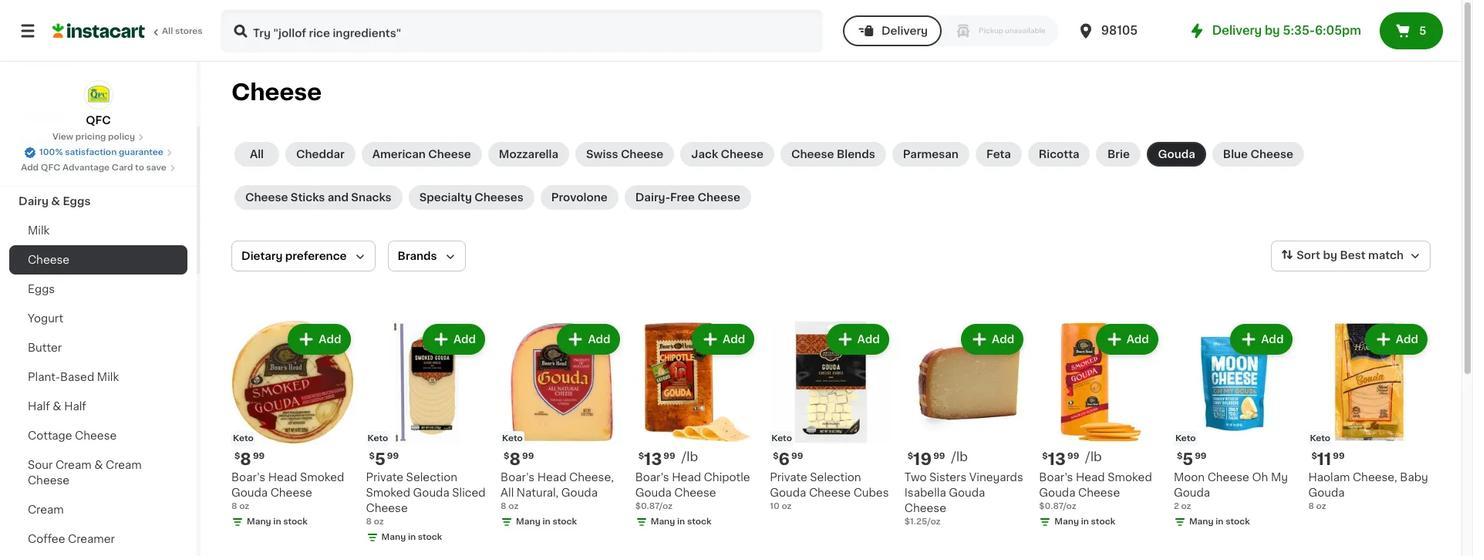 Task type: vqa. For each thing, say whether or not it's contained in the screenshot.


Task type: locate. For each thing, give the bounding box(es) containing it.
stock down boar's head smoked gouda cheese $0.87/oz
[[1092, 517, 1116, 526]]

2 horizontal spatial 5
[[1420, 25, 1427, 36]]

1 horizontal spatial all
[[250, 149, 264, 160]]

all left the natural,
[[501, 487, 514, 498]]

head inside boar's head smoked gouda cheese 8 oz
[[268, 472, 297, 483]]

all inside all link
[[250, 149, 264, 160]]

keto for private selection gouda cheese cubes
[[772, 434, 792, 443]]

1 horizontal spatial qfc
[[86, 115, 111, 126]]

in down boar's head chipotle gouda cheese $0.87/oz
[[678, 517, 685, 526]]

$ up boar's head smoked gouda cheese $0.87/oz
[[1043, 452, 1048, 460]]

private inside private selection smoked gouda sliced cheese 8 oz
[[366, 472, 404, 483]]

3 /lb from the left
[[952, 450, 968, 463]]

many down boar's head smoked gouda cheese $0.87/oz
[[1055, 517, 1080, 526]]

13 for boar's head smoked gouda cheese
[[1048, 451, 1066, 467]]

$ 13 99 up boar's head smoked gouda cheese $0.87/oz
[[1043, 451, 1080, 467]]

1 horizontal spatial /lb
[[952, 450, 968, 463]]

sliced
[[452, 487, 486, 498]]

in down private selection smoked gouda sliced cheese 8 oz at the left of the page
[[408, 533, 416, 541]]

0 horizontal spatial /lb
[[682, 450, 698, 463]]

9 99 from the left
[[1334, 452, 1346, 460]]

sour
[[28, 460, 53, 471]]

0 horizontal spatial smoked
[[300, 472, 344, 483]]

brie
[[1108, 149, 1130, 160]]

many down moon cheese oh my gouda 2 oz at the bottom right of the page
[[1190, 517, 1214, 526]]

smoked for 8
[[300, 472, 344, 483]]

parmesan link
[[893, 142, 970, 167]]

1 vertical spatial all
[[250, 149, 264, 160]]

8 product group from the left
[[1174, 321, 1297, 531]]

head
[[268, 472, 297, 483], [538, 472, 567, 483], [1076, 472, 1106, 483], [672, 472, 701, 483]]

free
[[671, 192, 695, 203]]

0 horizontal spatial private
[[366, 472, 404, 483]]

head for boar's head smoked gouda cheese $0.87/oz
[[1076, 472, 1106, 483]]

many for boar's head cheese, all natural, gouda 8 oz
[[516, 517, 541, 526]]

satisfaction
[[65, 148, 117, 157]]

lists link
[[9, 43, 188, 74]]

0 horizontal spatial $ 8 99
[[235, 451, 265, 467]]

$ inside the $ 11 99
[[1312, 452, 1318, 460]]

$13.99 per pound element for chipotle
[[636, 450, 758, 470]]

$ 8 99 for boar's head cheese, all natural, gouda
[[504, 451, 534, 467]]

in for moon cheese oh my gouda 2 oz
[[1216, 517, 1224, 526]]

5 inside button
[[1420, 25, 1427, 36]]

in for boar's head cheese, all natural, gouda 8 oz
[[543, 517, 551, 526]]

& right dairy
[[51, 196, 60, 207]]

many in stock
[[247, 517, 308, 526], [516, 517, 577, 526], [1055, 517, 1116, 526], [651, 517, 712, 526], [1190, 517, 1251, 526], [382, 533, 442, 541]]

$ up boar's head cheese, all natural, gouda 8 oz at the bottom left
[[504, 452, 510, 460]]

99 inside the $ 11 99
[[1334, 452, 1346, 460]]

by
[[1265, 25, 1281, 36], [1324, 250, 1338, 261]]

13 up boar's head smoked gouda cheese $0.87/oz
[[1048, 451, 1066, 467]]

many in stock for boar's head cheese, all natural, gouda 8 oz
[[516, 517, 577, 526]]

specialty cheeses
[[420, 192, 524, 203]]

0 vertical spatial by
[[1265, 25, 1281, 36]]

$13.99 per pound element for smoked
[[1040, 450, 1162, 470]]

2 /lb from the left
[[682, 450, 698, 463]]

& for dairy
[[51, 196, 60, 207]]

all stores
[[162, 27, 203, 35]]

1 $ 8 99 from the left
[[235, 451, 265, 467]]

1 /lb from the left
[[1086, 450, 1103, 463]]

4 boar's from the left
[[636, 472, 670, 483]]

2
[[1174, 502, 1180, 511]]

eggs up yogurt
[[28, 284, 55, 295]]

99 right 11
[[1334, 452, 1346, 460]]

4 keto from the left
[[368, 434, 388, 443]]

in down the natural,
[[543, 517, 551, 526]]

0 horizontal spatial by
[[1265, 25, 1281, 36]]

1 horizontal spatial $ 8 99
[[504, 451, 534, 467]]

in down boar's head smoked gouda cheese $0.87/oz
[[1082, 517, 1090, 526]]

1 horizontal spatial 13
[[1048, 451, 1066, 467]]

$ 8 99 up the natural,
[[504, 451, 534, 467]]

2 $ 5 99 from the left
[[1177, 451, 1207, 467]]

3 keto from the left
[[772, 434, 792, 443]]

cheese inside sour cream & cream cheese
[[28, 475, 70, 486]]

4 product group from the left
[[636, 321, 758, 531]]

0 horizontal spatial selection
[[406, 472, 458, 483]]

2 boar's from the left
[[501, 472, 535, 483]]

many
[[247, 517, 271, 526], [516, 517, 541, 526], [1055, 517, 1080, 526], [651, 517, 675, 526], [1190, 517, 1214, 526], [382, 533, 406, 541]]

99 up boar's head chipotle gouda cheese $0.87/oz
[[664, 452, 676, 460]]

0 vertical spatial &
[[51, 196, 60, 207]]

/lb inside $19.99 per pound element
[[952, 450, 968, 463]]

cottage cheese
[[28, 431, 117, 441]]

delivery
[[1213, 25, 1263, 36], [882, 25, 928, 36]]

gouda inside boar's head smoked gouda cheese 8 oz
[[232, 487, 268, 498]]

2 vertical spatial &
[[94, 460, 103, 471]]

qfc
[[86, 115, 111, 126], [41, 164, 60, 172]]

cream
[[55, 460, 92, 471], [106, 460, 142, 471], [28, 505, 64, 515]]

keto for boar's head smoked gouda cheese
[[233, 434, 254, 443]]

eggs link
[[9, 275, 188, 304]]

2 $0.87/oz from the left
[[636, 502, 673, 511]]

1 horizontal spatial smoked
[[366, 487, 411, 498]]

all inside all stores link
[[162, 27, 173, 35]]

natural,
[[517, 487, 559, 498]]

1 horizontal spatial by
[[1324, 250, 1338, 261]]

99 up private selection smoked gouda sliced cheese 8 oz at the left of the page
[[387, 452, 399, 460]]

mozzarella link
[[488, 142, 570, 167]]

13 for boar's head chipotle gouda cheese
[[644, 451, 662, 467]]

0 horizontal spatial milk
[[28, 225, 50, 236]]

stock down boar's head chipotle gouda cheese $0.87/oz
[[688, 517, 712, 526]]

$ up boar's head smoked gouda cheese 8 oz
[[235, 452, 240, 460]]

thanksgiving link
[[9, 128, 188, 157]]

boar's for boar's head cheese, all natural, gouda 8 oz
[[501, 472, 535, 483]]

cream up coffee
[[28, 505, 64, 515]]

many in stock down boar's head smoked gouda cheese $0.87/oz
[[1055, 517, 1116, 526]]

eggs inside the dairy & eggs link
[[63, 196, 91, 207]]

8 add button from the left
[[1233, 326, 1292, 353]]

cheese inside boar's head chipotle gouda cheese $0.87/oz
[[675, 487, 717, 498]]

99 up the natural,
[[522, 452, 534, 460]]

& up cottage at the bottom
[[53, 401, 61, 412]]

many in stock down moon cheese oh my gouda 2 oz at the bottom right of the page
[[1190, 517, 1251, 526]]

$ up moon
[[1177, 452, 1183, 460]]

all
[[162, 27, 173, 35], [250, 149, 264, 160], [501, 487, 514, 498]]

many in stock down the natural,
[[516, 517, 577, 526]]

dairy
[[19, 196, 49, 207]]

advantage
[[62, 164, 110, 172]]

sour cream & cream cheese link
[[9, 451, 188, 495]]

$ 5 99 up moon
[[1177, 451, 1207, 467]]

many down boar's head smoked gouda cheese 8 oz
[[247, 517, 271, 526]]

by left 5:35-
[[1265, 25, 1281, 36]]

1 horizontal spatial selection
[[810, 472, 862, 483]]

$ 13 99 up boar's head chipotle gouda cheese $0.87/oz
[[639, 451, 676, 467]]

isabella
[[905, 487, 947, 498]]

gouda inside boar's head smoked gouda cheese $0.87/oz
[[1040, 487, 1076, 498]]

6 keto from the left
[[1311, 434, 1331, 443]]

half down plant-based milk
[[64, 401, 86, 412]]

4 add button from the left
[[694, 326, 753, 353]]

1 horizontal spatial $13.99 per pound element
[[1040, 450, 1162, 470]]

99 right 19
[[934, 452, 946, 460]]

oz inside private selection gouda cheese cubes 10 oz
[[782, 502, 792, 511]]

many in stock for private selection smoked gouda sliced cheese 8 oz
[[382, 533, 442, 541]]

boar's inside boar's head chipotle gouda cheese $0.87/oz
[[636, 472, 670, 483]]

0 horizontal spatial qfc
[[41, 164, 60, 172]]

2 13 from the left
[[644, 451, 662, 467]]

head inside boar's head cheese, all natural, gouda 8 oz
[[538, 472, 567, 483]]

1 horizontal spatial 5
[[1183, 451, 1194, 467]]

0 horizontal spatial cheese,
[[570, 472, 614, 483]]

0 vertical spatial qfc
[[86, 115, 111, 126]]

/lb up boar's head chipotle gouda cheese $0.87/oz
[[682, 450, 698, 463]]

sticks
[[291, 192, 325, 203]]

stock for boar's head smoked gouda cheese 8 oz
[[283, 517, 308, 526]]

2 head from the left
[[538, 472, 567, 483]]

2 horizontal spatial /lb
[[1086, 450, 1103, 463]]

sour cream & cream cheese
[[28, 460, 142, 486]]

0 horizontal spatial $13.99 per pound element
[[636, 450, 758, 470]]

5 keto from the left
[[1176, 434, 1197, 443]]

mozzarella
[[499, 149, 559, 160]]

99 up boar's head smoked gouda cheese 8 oz
[[253, 452, 265, 460]]

milk down dairy
[[28, 225, 50, 236]]

add qfc advantage card to save link
[[21, 162, 176, 174]]

qfc logo image
[[84, 80, 113, 110]]

1 horizontal spatial eggs
[[63, 196, 91, 207]]

sort
[[1297, 250, 1321, 261]]

1 keto from the left
[[233, 434, 254, 443]]

stock
[[283, 517, 308, 526], [553, 517, 577, 526], [1092, 517, 1116, 526], [688, 517, 712, 526], [1226, 517, 1251, 526], [418, 533, 442, 541]]

american cheese link
[[362, 142, 482, 167]]

milk right based
[[97, 372, 119, 383]]

5 99 from the left
[[387, 452, 399, 460]]

$ 8 99 up boar's head smoked gouda cheese 8 oz
[[235, 451, 265, 467]]

oz inside haolam cheese, baby gouda 8 oz
[[1317, 502, 1327, 511]]

$ up haolam
[[1312, 452, 1318, 460]]

many in stock for boar's head smoked gouda cheese 8 oz
[[247, 517, 308, 526]]

product group containing 19
[[905, 321, 1027, 528]]

1 vertical spatial eggs
[[28, 284, 55, 295]]

1 add button from the left
[[290, 326, 349, 353]]

plant-based milk
[[28, 372, 119, 383]]

1 horizontal spatial delivery
[[1213, 25, 1263, 36]]

butter link
[[9, 333, 188, 363]]

$13.99 per pound element up boar's head chipotle gouda cheese $0.87/oz
[[636, 450, 758, 470]]

99 inside $ 6 99
[[792, 452, 804, 460]]

99 up boar's head smoked gouda cheese $0.87/oz
[[1068, 452, 1080, 460]]

$13.99 per pound element
[[1040, 450, 1162, 470], [636, 450, 758, 470]]

1 horizontal spatial $ 13 99
[[1043, 451, 1080, 467]]

$0.87/oz inside boar's head smoked gouda cheese $0.87/oz
[[1040, 502, 1077, 511]]

view pricing policy
[[52, 133, 135, 141]]

3 99 from the left
[[792, 452, 804, 460]]

7 99 from the left
[[934, 452, 946, 460]]

blue
[[1224, 149, 1249, 160]]

many in stock for boar's head chipotle gouda cheese $0.87/oz
[[651, 517, 712, 526]]

5 for moon cheese oh my gouda
[[1183, 451, 1194, 467]]

3 boar's from the left
[[1040, 472, 1074, 483]]

0 horizontal spatial $0.87/oz
[[636, 502, 673, 511]]

gouda inside private selection gouda cheese cubes 10 oz
[[770, 487, 807, 498]]

eggs down advantage
[[63, 196, 91, 207]]

oz inside private selection smoked gouda sliced cheese 8 oz
[[374, 517, 384, 526]]

1 selection from the left
[[810, 472, 862, 483]]

None search field
[[221, 9, 823, 52]]

/lb up 'sisters' at right bottom
[[952, 450, 968, 463]]

2 cheese, from the left
[[1354, 472, 1398, 483]]

by right sort
[[1324, 250, 1338, 261]]

99 for boar's head smoked gouda cheese
[[253, 452, 265, 460]]

in down moon cheese oh my gouda 2 oz at the bottom right of the page
[[1216, 517, 1224, 526]]

/lb up boar's head smoked gouda cheese $0.87/oz
[[1086, 450, 1103, 463]]

2 $13.99 per pound element from the left
[[636, 450, 758, 470]]

1 horizontal spatial half
[[64, 401, 86, 412]]

specialty
[[420, 192, 472, 203]]

5 $ from the left
[[369, 452, 375, 460]]

1 cheese, from the left
[[570, 472, 614, 483]]

cheese inside two sisters vineyards isabella gouda cheese $1.25/oz
[[905, 503, 947, 514]]

2 vertical spatial all
[[501, 487, 514, 498]]

boar's inside boar's head smoked gouda cheese 8 oz
[[232, 472, 266, 483]]

selection up cubes
[[810, 472, 862, 483]]

haolam
[[1309, 472, 1351, 483]]

smoked inside private selection smoked gouda sliced cheese 8 oz
[[366, 487, 411, 498]]

$ inside $ 6 99
[[773, 452, 779, 460]]

2 horizontal spatial all
[[501, 487, 514, 498]]

2 $ from the left
[[504, 452, 510, 460]]

9 product group from the left
[[1309, 321, 1431, 513]]

add button
[[290, 326, 349, 353], [424, 326, 484, 353], [559, 326, 619, 353], [694, 326, 753, 353], [828, 326, 888, 353], [963, 326, 1023, 353], [1098, 326, 1157, 353], [1233, 326, 1292, 353], [1367, 326, 1427, 353]]

3 add button from the left
[[559, 326, 619, 353]]

all left cheddar
[[250, 149, 264, 160]]

1 horizontal spatial cheese,
[[1354, 472, 1398, 483]]

99 for private selection smoked gouda sliced cheese
[[387, 452, 399, 460]]

2 horizontal spatial smoked
[[1108, 472, 1153, 483]]

13
[[1048, 451, 1066, 467], [644, 451, 662, 467]]

gouda inside boar's head chipotle gouda cheese $0.87/oz
[[636, 487, 672, 498]]

head inside boar's head smoked gouda cheese $0.87/oz
[[1076, 472, 1106, 483]]

snacks
[[351, 192, 392, 203]]

keto for moon cheese oh my gouda
[[1176, 434, 1197, 443]]

boar's for boar's head chipotle gouda cheese $0.87/oz
[[636, 472, 670, 483]]

0 vertical spatial all
[[162, 27, 173, 35]]

brands
[[398, 251, 437, 262]]

smoked
[[300, 472, 344, 483], [1108, 472, 1153, 483], [366, 487, 411, 498]]

3 head from the left
[[1076, 472, 1106, 483]]

ricotta
[[1039, 149, 1080, 160]]

$ up boar's head chipotle gouda cheese $0.87/oz
[[639, 452, 644, 460]]

$ 13 99 for boar's head smoked gouda cheese
[[1043, 451, 1080, 467]]

$ 8 99 for boar's head smoked gouda cheese
[[235, 451, 265, 467]]

cheddar
[[296, 149, 345, 160]]

oz inside moon cheese oh my gouda 2 oz
[[1182, 502, 1192, 511]]

stock down moon cheese oh my gouda 2 oz at the bottom right of the page
[[1226, 517, 1251, 526]]

8 inside boar's head smoked gouda cheese 8 oz
[[232, 502, 237, 511]]

selection up sliced
[[406, 472, 458, 483]]

gouda
[[1159, 149, 1196, 160], [232, 487, 268, 498], [562, 487, 598, 498], [770, 487, 807, 498], [1040, 487, 1076, 498], [413, 487, 450, 498], [636, 487, 672, 498], [949, 487, 986, 498], [1174, 487, 1211, 498], [1309, 487, 1345, 498]]

$ up the two
[[908, 452, 914, 460]]

1 horizontal spatial private
[[770, 472, 808, 483]]

in for boar's head smoked gouda cheese $0.87/oz
[[1082, 517, 1090, 526]]

8 99 from the left
[[1195, 452, 1207, 460]]

1 private from the left
[[770, 472, 808, 483]]

$ up 10
[[773, 452, 779, 460]]

coffee creamer
[[28, 534, 115, 545]]

jack cheese link
[[681, 142, 775, 167]]

1 $ 13 99 from the left
[[1043, 451, 1080, 467]]

add
[[21, 164, 39, 172], [319, 334, 342, 345], [454, 334, 476, 345], [588, 334, 611, 345], [723, 334, 746, 345], [858, 334, 880, 345], [992, 334, 1015, 345], [1127, 334, 1150, 345], [1262, 334, 1284, 345], [1397, 334, 1419, 345]]

7 add button from the left
[[1098, 326, 1157, 353]]

99 for boar's head cheese, all natural, gouda
[[522, 452, 534, 460]]

two
[[905, 472, 927, 483]]

many down boar's head chipotle gouda cheese $0.87/oz
[[651, 517, 675, 526]]

0 horizontal spatial half
[[28, 401, 50, 412]]

1 vertical spatial by
[[1324, 250, 1338, 261]]

half
[[28, 401, 50, 412], [64, 401, 86, 412]]

10
[[770, 502, 780, 511]]

9 $ from the left
[[1312, 452, 1318, 460]]

add qfc advantage card to save
[[21, 164, 167, 172]]

6 99 from the left
[[664, 452, 676, 460]]

1 13 from the left
[[1048, 451, 1066, 467]]

2 $ 13 99 from the left
[[639, 451, 676, 467]]

thanksgiving
[[19, 137, 92, 148]]

0 horizontal spatial all
[[162, 27, 173, 35]]

many in stock for boar's head smoked gouda cheese $0.87/oz
[[1055, 517, 1116, 526]]

many in stock for moon cheese oh my gouda 2 oz
[[1190, 517, 1251, 526]]

boar's inside boar's head smoked gouda cheese $0.87/oz
[[1040, 472, 1074, 483]]

0 horizontal spatial $ 5 99
[[369, 451, 399, 467]]

many in stock down boar's head smoked gouda cheese 8 oz
[[247, 517, 308, 526]]

cheese inside boar's head smoked gouda cheese 8 oz
[[271, 487, 312, 498]]

1 vertical spatial qfc
[[41, 164, 60, 172]]

delivery inside button
[[882, 25, 928, 36]]

2 keto from the left
[[502, 434, 523, 443]]

gouda inside haolam cheese, baby gouda 8 oz
[[1309, 487, 1345, 498]]

99 right 6
[[792, 452, 804, 460]]

cheese inside 'link'
[[792, 149, 835, 160]]

4 head from the left
[[672, 472, 701, 483]]

Best match Sort by field
[[1272, 241, 1431, 272]]

stock down private selection smoked gouda sliced cheese 8 oz at the left of the page
[[418, 533, 442, 541]]

$ inside $ 19 99
[[908, 452, 914, 460]]

stock down boar's head smoked gouda cheese 8 oz
[[283, 517, 308, 526]]

100% satisfaction guarantee
[[39, 148, 164, 157]]

2 add button from the left
[[424, 326, 484, 353]]

0 horizontal spatial $ 13 99
[[639, 451, 676, 467]]

2 $ 8 99 from the left
[[504, 451, 534, 467]]

oz inside boar's head cheese, all natural, gouda 8 oz
[[509, 502, 519, 511]]

product group
[[232, 321, 354, 531], [366, 321, 489, 547], [501, 321, 623, 531], [636, 321, 758, 531], [770, 321, 893, 513], [905, 321, 1027, 528], [1040, 321, 1162, 531], [1174, 321, 1297, 531], [1309, 321, 1431, 513]]

in for boar's head smoked gouda cheese 8 oz
[[273, 517, 281, 526]]

1 boar's from the left
[[232, 472, 266, 483]]

6 $ from the left
[[639, 452, 644, 460]]

3 $ from the left
[[773, 452, 779, 460]]

0 vertical spatial milk
[[28, 225, 50, 236]]

product group containing 11
[[1309, 321, 1431, 513]]

delivery for delivery
[[882, 25, 928, 36]]

by inside field
[[1324, 250, 1338, 261]]

1 vertical spatial &
[[53, 401, 61, 412]]

cheese sticks and snacks link
[[235, 185, 403, 210]]

1 head from the left
[[268, 472, 297, 483]]

1 horizontal spatial milk
[[97, 372, 119, 383]]

$0.87/oz inside boar's head chipotle gouda cheese $0.87/oz
[[636, 502, 673, 511]]

1 $13.99 per pound element from the left
[[1040, 450, 1162, 470]]

13 up boar's head chipotle gouda cheese $0.87/oz
[[644, 451, 662, 467]]

half down plant-
[[28, 401, 50, 412]]

0 vertical spatial eggs
[[63, 196, 91, 207]]

$ up private selection smoked gouda sliced cheese 8 oz at the left of the page
[[369, 452, 375, 460]]

boar's inside boar's head cheese, all natural, gouda 8 oz
[[501, 472, 535, 483]]

7 $ from the left
[[908, 452, 914, 460]]

$0.87/oz for boar's head chipotle gouda cheese
[[636, 502, 673, 511]]

private
[[770, 472, 808, 483], [366, 472, 404, 483]]

1 $ from the left
[[235, 452, 240, 460]]

stock for boar's head cheese, all natural, gouda 8 oz
[[553, 517, 577, 526]]

selection inside private selection smoked gouda sliced cheese 8 oz
[[406, 472, 458, 483]]

qfc up view pricing policy link
[[86, 115, 111, 126]]

$13.99 per pound element up boar's head smoked gouda cheese $0.87/oz
[[1040, 450, 1162, 470]]

1 $0.87/oz from the left
[[1040, 502, 1077, 511]]

produce link
[[9, 157, 188, 187]]

0 horizontal spatial 13
[[644, 451, 662, 467]]

2 private from the left
[[366, 472, 404, 483]]

2 product group from the left
[[366, 321, 489, 547]]

8 $ from the left
[[1177, 452, 1183, 460]]

smoked for 5
[[366, 487, 411, 498]]

6 product group from the left
[[905, 321, 1027, 528]]

in down boar's head smoked gouda cheese 8 oz
[[273, 517, 281, 526]]

1 $ 5 99 from the left
[[369, 451, 399, 467]]

all inside boar's head cheese, all natural, gouda 8 oz
[[501, 487, 514, 498]]

many in stock down private selection smoked gouda sliced cheese 8 oz at the left of the page
[[382, 533, 442, 541]]

1 product group from the left
[[232, 321, 354, 531]]

$ 13 99
[[1043, 451, 1080, 467], [639, 451, 676, 467]]

0 horizontal spatial delivery
[[882, 25, 928, 36]]

milk link
[[9, 216, 188, 245]]

$ for moon cheese oh my gouda
[[1177, 452, 1183, 460]]

1 horizontal spatial $0.87/oz
[[1040, 502, 1077, 511]]

feta
[[987, 149, 1012, 160]]

8 inside haolam cheese, baby gouda 8 oz
[[1309, 502, 1315, 511]]

all left stores
[[162, 27, 173, 35]]

8 inside private selection smoked gouda sliced cheese 8 oz
[[366, 517, 372, 526]]

head inside boar's head chipotle gouda cheese $0.87/oz
[[672, 472, 701, 483]]

$ 5 99 up private selection smoked gouda sliced cheese 8 oz at the left of the page
[[369, 451, 399, 467]]

smoked inside boar's head smoked gouda cheese 8 oz
[[300, 472, 344, 483]]

private inside private selection gouda cheese cubes 10 oz
[[770, 472, 808, 483]]

1 99 from the left
[[253, 452, 265, 460]]

many in stock down boar's head chipotle gouda cheese $0.87/oz
[[651, 517, 712, 526]]

99 up moon
[[1195, 452, 1207, 460]]

5 product group from the left
[[770, 321, 893, 513]]

0 horizontal spatial eggs
[[28, 284, 55, 295]]

& down the cottage cheese 'link'
[[94, 460, 103, 471]]

many down private selection smoked gouda sliced cheese 8 oz at the left of the page
[[382, 533, 406, 541]]

0 horizontal spatial 5
[[375, 451, 386, 467]]

specialty cheeses link
[[409, 185, 535, 210]]

1 horizontal spatial $ 5 99
[[1177, 451, 1207, 467]]

policy
[[108, 133, 135, 141]]

2 selection from the left
[[406, 472, 458, 483]]

cheese
[[232, 81, 322, 103], [428, 149, 471, 160], [621, 149, 664, 160], [721, 149, 764, 160], [792, 149, 835, 160], [1251, 149, 1294, 160], [245, 192, 288, 203], [698, 192, 741, 203], [28, 255, 70, 265], [75, 431, 117, 441], [1208, 472, 1250, 483], [28, 475, 70, 486], [271, 487, 312, 498], [809, 487, 851, 498], [1079, 487, 1121, 498], [675, 487, 717, 498], [366, 503, 408, 514], [905, 503, 947, 514]]

stock down boar's head cheese, all natural, gouda 8 oz at the bottom left
[[553, 517, 577, 526]]

2 99 from the left
[[522, 452, 534, 460]]

qfc down the 100%
[[41, 164, 60, 172]]

many down the natural,
[[516, 517, 541, 526]]

dairy-free cheese
[[636, 192, 741, 203]]

selection inside private selection gouda cheese cubes 10 oz
[[810, 472, 862, 483]]

99 inside $ 19 99
[[934, 452, 946, 460]]



Task type: describe. For each thing, give the bounding box(es) containing it.
gouda link
[[1148, 142, 1207, 167]]

guarantee
[[119, 148, 164, 157]]

gouda inside moon cheese oh my gouda 2 oz
[[1174, 487, 1211, 498]]

$ 13 99 for boar's head chipotle gouda cheese
[[639, 451, 676, 467]]

feta link
[[976, 142, 1022, 167]]

head for boar's head cheese, all natural, gouda 8 oz
[[538, 472, 567, 483]]

boar's head chipotle gouda cheese $0.87/oz
[[636, 472, 751, 511]]

selection for gouda
[[406, 472, 458, 483]]

in for boar's head chipotle gouda cheese $0.87/oz
[[678, 517, 685, 526]]

100% satisfaction guarantee button
[[24, 144, 173, 159]]

keto for haolam cheese, baby gouda
[[1311, 434, 1331, 443]]

sisters
[[930, 472, 967, 483]]

& inside sour cream & cream cheese
[[94, 460, 103, 471]]

many for private selection smoked gouda sliced cheese 8 oz
[[382, 533, 406, 541]]

recipes
[[19, 108, 64, 119]]

swiss cheese
[[587, 149, 664, 160]]

6:05pm
[[1316, 25, 1362, 36]]

best
[[1341, 250, 1366, 261]]

5 for private selection smoked gouda sliced cheese
[[375, 451, 386, 467]]

many for boar's head smoked gouda cheese 8 oz
[[247, 517, 271, 526]]

dairy-free cheese link
[[625, 185, 752, 210]]

coffee
[[28, 534, 65, 545]]

$ 5 99 for private
[[369, 451, 399, 467]]

9 add button from the left
[[1367, 326, 1427, 353]]

delivery by 5:35-6:05pm
[[1213, 25, 1362, 36]]

qfc inside 'link'
[[41, 164, 60, 172]]

stock for moon cheese oh my gouda 2 oz
[[1226, 517, 1251, 526]]

service type group
[[843, 15, 1059, 46]]

head for boar's head chipotle gouda cheese $0.87/oz
[[672, 472, 701, 483]]

smoked inside boar's head smoked gouda cheese $0.87/oz
[[1108, 472, 1153, 483]]

$ for boar's head smoked gouda cheese
[[235, 452, 240, 460]]

boar's for boar's head smoked gouda cheese $0.87/oz
[[1040, 472, 1074, 483]]

qfc link
[[84, 80, 113, 128]]

99 for private selection gouda cheese cubes
[[792, 452, 804, 460]]

stock for private selection smoked gouda sliced cheese 8 oz
[[418, 533, 442, 541]]

view pricing policy link
[[52, 131, 144, 144]]

parmesan
[[903, 149, 959, 160]]

add inside 'link'
[[21, 164, 39, 172]]

best match
[[1341, 250, 1404, 261]]

yogurt link
[[9, 304, 188, 333]]

$ for boar's head cheese, all natural, gouda
[[504, 452, 510, 460]]

$ 5 99 for moon
[[1177, 451, 1207, 467]]

$19.99 per pound element
[[905, 450, 1027, 470]]

oh
[[1253, 472, 1269, 483]]

by for delivery
[[1265, 25, 1281, 36]]

blue cheese link
[[1213, 142, 1305, 167]]

1 half from the left
[[28, 401, 50, 412]]

dietary preference
[[242, 251, 347, 262]]

delivery for delivery by 5:35-6:05pm
[[1213, 25, 1263, 36]]

provolone
[[552, 192, 608, 203]]

cream link
[[9, 495, 188, 525]]

delivery by 5:35-6:05pm link
[[1188, 22, 1362, 40]]

based
[[60, 372, 94, 383]]

Search field
[[222, 11, 822, 51]]

many for boar's head chipotle gouda cheese $0.87/oz
[[651, 517, 675, 526]]

cottage cheese link
[[9, 421, 188, 451]]

cheddar link
[[286, 142, 356, 167]]

boar's for boar's head smoked gouda cheese 8 oz
[[232, 472, 266, 483]]

gouda inside two sisters vineyards isabella gouda cheese $1.25/oz
[[949, 487, 986, 498]]

selection for cheese
[[810, 472, 862, 483]]

cubes
[[854, 487, 889, 498]]

11
[[1318, 451, 1332, 467]]

american cheese
[[373, 149, 471, 160]]

$ 6 99
[[773, 451, 804, 467]]

/lb for smoked
[[1086, 450, 1103, 463]]

butter
[[28, 343, 62, 353]]

& for half
[[53, 401, 61, 412]]

to
[[135, 164, 144, 172]]

dietary preference button
[[232, 241, 375, 272]]

add button for boar's head smoked gouda cheese 8 oz
[[290, 326, 349, 353]]

provolone link
[[541, 185, 619, 210]]

many for moon cheese oh my gouda 2 oz
[[1190, 517, 1214, 526]]

$ for haolam cheese, baby gouda
[[1312, 452, 1318, 460]]

cheese blends
[[792, 149, 876, 160]]

sort by
[[1297, 250, 1338, 261]]

plant-
[[28, 372, 60, 383]]

oz inside boar's head smoked gouda cheese 8 oz
[[239, 502, 249, 511]]

card
[[112, 164, 133, 172]]

moon
[[1174, 472, 1205, 483]]

$ for private selection smoked gouda sliced cheese
[[369, 452, 375, 460]]

cheese inside private selection gouda cheese cubes 10 oz
[[809, 487, 851, 498]]

stock for boar's head smoked gouda cheese $0.87/oz
[[1092, 517, 1116, 526]]

$0.87/oz for boar's head smoked gouda cheese
[[1040, 502, 1077, 511]]

creamer
[[68, 534, 115, 545]]

5 button
[[1381, 12, 1444, 49]]

produce
[[19, 167, 66, 177]]

all stores link
[[52, 9, 204, 52]]

lists
[[43, 53, 70, 64]]

4 99 from the left
[[1068, 452, 1080, 460]]

boar's head cheese, all natural, gouda 8 oz
[[501, 472, 614, 511]]

haolam cheese, baby gouda 8 oz
[[1309, 472, 1429, 511]]

6 add button from the left
[[963, 326, 1023, 353]]

$ 19 99
[[908, 451, 946, 467]]

gouda inside "gouda" link
[[1159, 149, 1196, 160]]

cream down the cottage cheese 'link'
[[106, 460, 142, 471]]

5 add button from the left
[[828, 326, 888, 353]]

100%
[[39, 148, 63, 157]]

3 product group from the left
[[501, 321, 623, 531]]

by for sort
[[1324, 250, 1338, 261]]

add button for boar's head cheese, all natural, gouda 8 oz
[[559, 326, 619, 353]]

cheese inside boar's head smoked gouda cheese $0.87/oz
[[1079, 487, 1121, 498]]

7 product group from the left
[[1040, 321, 1162, 531]]

private for gouda
[[770, 472, 808, 483]]

boar's head smoked gouda cheese $0.87/oz
[[1040, 472, 1153, 511]]

99 for haolam cheese, baby gouda
[[1334, 452, 1346, 460]]

1 vertical spatial milk
[[97, 372, 119, 383]]

gouda inside private selection smoked gouda sliced cheese 8 oz
[[413, 487, 450, 498]]

cheese sticks and snacks
[[245, 192, 392, 203]]

blends
[[837, 149, 876, 160]]

all for all stores
[[162, 27, 173, 35]]

and
[[328, 192, 349, 203]]

6
[[779, 451, 790, 467]]

head for boar's head smoked gouda cheese 8 oz
[[268, 472, 297, 483]]

half & half
[[28, 401, 86, 412]]

dairy & eggs
[[19, 196, 91, 207]]

keto for private selection smoked gouda sliced cheese
[[368, 434, 388, 443]]

keto for boar's head cheese, all natural, gouda
[[502, 434, 523, 443]]

8 inside boar's head cheese, all natural, gouda 8 oz
[[501, 502, 507, 511]]

two sisters vineyards isabella gouda cheese $1.25/oz
[[905, 472, 1024, 526]]

all for all
[[250, 149, 264, 160]]

2 half from the left
[[64, 401, 86, 412]]

cheese inside private selection smoked gouda sliced cheese 8 oz
[[366, 503, 408, 514]]

product group containing 6
[[770, 321, 893, 513]]

private for smoked
[[366, 472, 404, 483]]

cheeses
[[475, 192, 524, 203]]

jack
[[692, 149, 719, 160]]

coffee creamer link
[[9, 525, 188, 554]]

add button for private selection smoked gouda sliced cheese 8 oz
[[424, 326, 484, 353]]

cheese, inside haolam cheese, baby gouda 8 oz
[[1354, 472, 1398, 483]]

brands button
[[388, 241, 466, 272]]

plant-based milk link
[[9, 363, 188, 392]]

add button for moon cheese oh my gouda 2 oz
[[1233, 326, 1292, 353]]

$ for private selection gouda cheese cubes
[[773, 452, 779, 460]]

cheese inside 'link'
[[75, 431, 117, 441]]

gouda inside boar's head cheese, all natural, gouda 8 oz
[[562, 487, 598, 498]]

boar's head smoked gouda cheese 8 oz
[[232, 472, 344, 511]]

98105 button
[[1077, 9, 1170, 52]]

stock for boar's head chipotle gouda cheese $0.87/oz
[[688, 517, 712, 526]]

cottage
[[28, 431, 72, 441]]

eggs inside eggs link
[[28, 284, 55, 295]]

match
[[1369, 250, 1404, 261]]

cheese, inside boar's head cheese, all natural, gouda 8 oz
[[570, 472, 614, 483]]

stores
[[175, 27, 203, 35]]

add button for boar's head smoked gouda cheese $0.87/oz
[[1098, 326, 1157, 353]]

4 $ from the left
[[1043, 452, 1048, 460]]

cheese inside moon cheese oh my gouda 2 oz
[[1208, 472, 1250, 483]]

instacart logo image
[[52, 22, 145, 40]]

/lb for chipotle
[[682, 450, 698, 463]]

$1.25/oz
[[905, 517, 941, 526]]

many for boar's head smoked gouda cheese $0.87/oz
[[1055, 517, 1080, 526]]

99 for moon cheese oh my gouda
[[1195, 452, 1207, 460]]

brie link
[[1097, 142, 1142, 167]]

dietary
[[242, 251, 283, 262]]

add button for boar's head chipotle gouda cheese $0.87/oz
[[694, 326, 753, 353]]

cheese link
[[9, 245, 188, 275]]

cream down 'cottage cheese'
[[55, 460, 92, 471]]

in for private selection smoked gouda sliced cheese 8 oz
[[408, 533, 416, 541]]

dairy & eggs link
[[9, 187, 188, 216]]

jack cheese
[[692, 149, 764, 160]]



